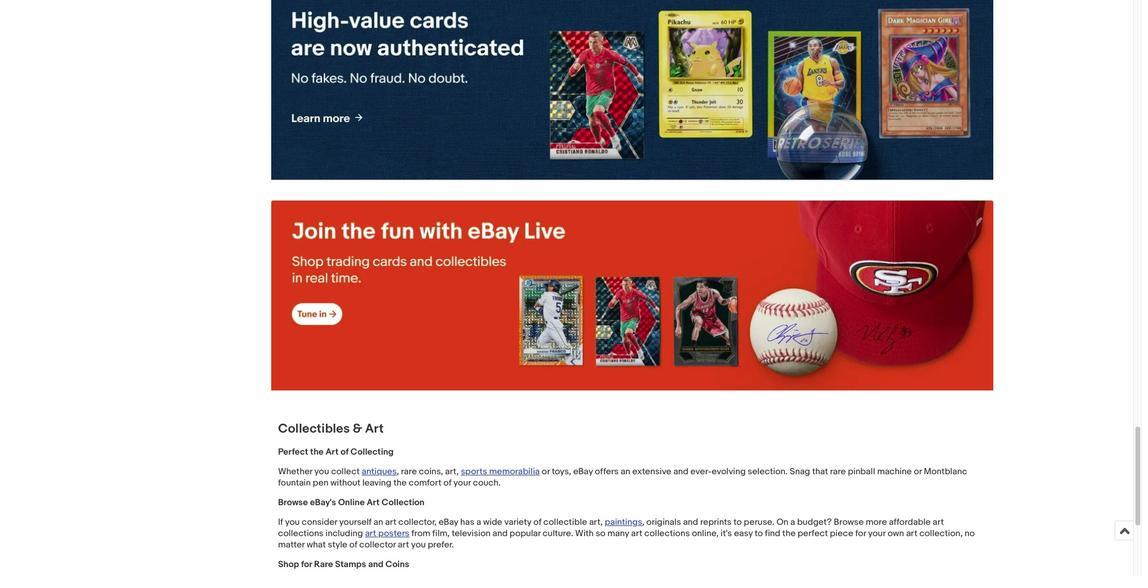 Task type: vqa. For each thing, say whether or not it's contained in the screenshot.
the perfect the art of collecting at the bottom left of the page
yes



Task type: locate. For each thing, give the bounding box(es) containing it.
comfort
[[409, 477, 442, 489]]

1 vertical spatial your
[[868, 528, 886, 539]]

perfect the art of collecting
[[278, 447, 394, 458]]

of right coins,
[[444, 477, 452, 489]]

high-value cards are now authenticated. learn more here. image
[[271, 0, 993, 180]]

0 vertical spatial ebay
[[573, 466, 593, 477]]

, right leaving at the left bottom
[[397, 466, 399, 477]]

or
[[542, 466, 550, 477], [914, 466, 922, 477]]

you left collect
[[315, 466, 329, 477]]

without
[[331, 477, 361, 489]]

for left "rare"
[[301, 559, 312, 570]]

an
[[621, 466, 631, 477], [374, 517, 383, 528]]

1 horizontal spatial a
[[791, 517, 796, 528]]

browse
[[278, 497, 308, 508], [834, 517, 864, 528]]

art for &
[[365, 421, 384, 437]]

1 vertical spatial an
[[374, 517, 383, 528]]

browse ebay's online art collection
[[278, 497, 425, 508]]

for inside from film, television and popular culture. with so many art collections online, it's easy to find the perfect piece for your own art collection, no matter what style of collector art you prefer.
[[856, 528, 866, 539]]

1 vertical spatial ,
[[642, 517, 645, 528]]

machine
[[878, 466, 912, 477]]

collector
[[359, 539, 396, 551]]

1 horizontal spatial rare
[[830, 466, 846, 477]]

0 vertical spatial art,
[[445, 466, 459, 477]]

2 vertical spatial art
[[367, 497, 380, 508]]

selection.
[[748, 466, 788, 477]]

1 horizontal spatial art,
[[589, 517, 603, 528]]

evolving
[[712, 466, 746, 477]]

leaving
[[363, 477, 392, 489]]

1 horizontal spatial your
[[868, 528, 886, 539]]

with
[[575, 528, 594, 539]]

collections left the online,
[[645, 528, 690, 539]]

an right offers
[[621, 466, 631, 477]]

collection,
[[920, 528, 963, 539]]

for right piece on the right of the page
[[856, 528, 866, 539]]

0 vertical spatial the
[[310, 447, 324, 458]]

on
[[777, 517, 789, 528]]

and inside ', originals and reprints to peruse. on a budget? browse more affordable art collections including'
[[683, 517, 698, 528]]

0 vertical spatial your
[[454, 477, 471, 489]]

rare inside or toys, ebay offers an extensive and ever-evolving selection. snag that rare pinball machine or montblanc fountain pen without leaving the comfort of your couch.
[[830, 466, 846, 477]]

art down leaving at the left bottom
[[367, 497, 380, 508]]

ebay
[[573, 466, 593, 477], [439, 517, 458, 528]]

the up collection at the bottom of page
[[394, 477, 407, 489]]

art right own
[[907, 528, 918, 539]]

to inside from film, television and popular culture. with so many art collections online, it's easy to find the perfect piece for your own art collection, no matter what style of collector art you prefer.
[[755, 528, 763, 539]]

sports memorabilia link
[[461, 466, 540, 477]]

0 horizontal spatial or
[[542, 466, 550, 477]]

2 vertical spatial the
[[783, 528, 796, 539]]

2 horizontal spatial you
[[411, 539, 426, 551]]

coins
[[386, 559, 410, 570]]

0 horizontal spatial ebay
[[439, 517, 458, 528]]

1 vertical spatial art
[[326, 447, 339, 458]]

television
[[452, 528, 491, 539]]

1 or from the left
[[542, 466, 550, 477]]

yourself
[[339, 517, 372, 528]]

collections
[[278, 528, 324, 539], [645, 528, 690, 539]]

art, right coins,
[[445, 466, 459, 477]]

or left toys,
[[542, 466, 550, 477]]

collectibles & art
[[278, 421, 384, 437]]

0 horizontal spatial an
[[374, 517, 383, 528]]

browse down fountain
[[278, 497, 308, 508]]

browse left more
[[834, 517, 864, 528]]

art right &
[[365, 421, 384, 437]]

0 vertical spatial you
[[315, 466, 329, 477]]

own
[[888, 528, 905, 539]]

1 horizontal spatial or
[[914, 466, 922, 477]]

1 horizontal spatial collections
[[645, 528, 690, 539]]

art
[[365, 421, 384, 437], [326, 447, 339, 458], [367, 497, 380, 508]]

an up collector
[[374, 517, 383, 528]]

stamps
[[335, 559, 366, 570]]

you left prefer.
[[411, 539, 426, 551]]

a right 'on'
[[791, 517, 796, 528]]

0 horizontal spatial collections
[[278, 528, 324, 539]]

art for the
[[326, 447, 339, 458]]

0 horizontal spatial you
[[285, 517, 300, 528]]

the
[[310, 447, 324, 458], [394, 477, 407, 489], [783, 528, 796, 539]]

&
[[353, 421, 362, 437]]

coins,
[[419, 466, 443, 477]]

art,
[[445, 466, 459, 477], [589, 517, 603, 528]]

and inside from film, television and popular culture. with so many art collections online, it's easy to find the perfect piece for your own art collection, no matter what style of collector art you prefer.
[[493, 528, 508, 539]]

an inside or toys, ebay offers an extensive and ever-evolving selection. snag that rare pinball machine or montblanc fountain pen without leaving the comfort of your couch.
[[621, 466, 631, 477]]

originals
[[647, 517, 681, 528]]

,
[[397, 466, 399, 477], [642, 517, 645, 528]]

1 horizontal spatial an
[[621, 466, 631, 477]]

art right affordable in the right of the page
[[933, 517, 944, 528]]

posters
[[378, 528, 410, 539]]

1 vertical spatial for
[[301, 559, 312, 570]]

0 horizontal spatial a
[[477, 517, 481, 528]]

online,
[[692, 528, 719, 539]]

sports
[[461, 466, 487, 477]]

matter
[[278, 539, 305, 551]]

so
[[596, 528, 606, 539]]

0 horizontal spatial browse
[[278, 497, 308, 508]]

style
[[328, 539, 347, 551]]

and left popular
[[493, 528, 508, 539]]

whether you collect antiques , rare coins, art, sports memorabilia
[[278, 466, 540, 477]]

you right if
[[285, 517, 300, 528]]

1 horizontal spatial you
[[315, 466, 329, 477]]

the inside or toys, ebay offers an extensive and ever-evolving selection. snag that rare pinball machine or montblanc fountain pen without leaving the comfort of your couch.
[[394, 477, 407, 489]]

of inside or toys, ebay offers an extensive and ever-evolving selection. snag that rare pinball machine or montblanc fountain pen without leaving the comfort of your couch.
[[444, 477, 452, 489]]

2 a from the left
[[791, 517, 796, 528]]

, left the originals
[[642, 517, 645, 528]]

your left own
[[868, 528, 886, 539]]

and left 'ever-'
[[674, 466, 689, 477]]

and
[[674, 466, 689, 477], [683, 517, 698, 528], [493, 528, 508, 539], [368, 559, 384, 570]]

of right style
[[349, 539, 357, 551]]

0 vertical spatial an
[[621, 466, 631, 477]]

2 collections from the left
[[645, 528, 690, 539]]

paintings link
[[605, 517, 642, 528]]

a
[[477, 517, 481, 528], [791, 517, 796, 528]]

collections up the shop at the bottom of the page
[[278, 528, 324, 539]]

your left couch.
[[454, 477, 471, 489]]

what
[[307, 539, 326, 551]]

easy
[[734, 528, 753, 539]]

1 horizontal spatial for
[[856, 528, 866, 539]]

1 vertical spatial browse
[[834, 517, 864, 528]]

art down collectibles & art
[[326, 447, 339, 458]]

for
[[856, 528, 866, 539], [301, 559, 312, 570]]

None text field
[[271, 0, 993, 180]]

to
[[734, 517, 742, 528], [755, 528, 763, 539]]

1 horizontal spatial to
[[755, 528, 763, 539]]

the right find
[[783, 528, 796, 539]]

1 vertical spatial you
[[285, 517, 300, 528]]

ebay right toys,
[[573, 466, 593, 477]]

1 collections from the left
[[278, 528, 324, 539]]

art, left many
[[589, 517, 603, 528]]

0 vertical spatial browse
[[278, 497, 308, 508]]

including
[[326, 528, 363, 539]]

you
[[315, 466, 329, 477], [285, 517, 300, 528], [411, 539, 426, 551]]

your
[[454, 477, 471, 489], [868, 528, 886, 539]]

1 vertical spatial the
[[394, 477, 407, 489]]

0 horizontal spatial the
[[310, 447, 324, 458]]

to right it's
[[734, 517, 742, 528]]

collections inside ', originals and reprints to peruse. on a budget? browse more affordable art collections including'
[[278, 528, 324, 539]]

art
[[385, 517, 397, 528], [933, 517, 944, 528], [365, 528, 376, 539], [631, 528, 643, 539], [907, 528, 918, 539], [398, 539, 409, 551]]

of
[[341, 447, 349, 458], [444, 477, 452, 489], [534, 517, 542, 528], [349, 539, 357, 551]]

rare right that
[[830, 466, 846, 477]]

to left find
[[755, 528, 763, 539]]

rare
[[314, 559, 333, 570]]

or right machine
[[914, 466, 922, 477]]

piece
[[830, 528, 854, 539]]

it's
[[721, 528, 732, 539]]

None text field
[[271, 200, 993, 391]]

ebay left has
[[439, 517, 458, 528]]

if
[[278, 517, 283, 528]]

and left reprints on the bottom right of the page
[[683, 517, 698, 528]]

1 horizontal spatial browse
[[834, 517, 864, 528]]

rare left coins,
[[401, 466, 417, 477]]

1 horizontal spatial ,
[[642, 517, 645, 528]]

collecting
[[351, 447, 394, 458]]

the down the collectibles
[[310, 447, 324, 458]]

rare
[[401, 466, 417, 477], [830, 466, 846, 477]]

art right many
[[631, 528, 643, 539]]

0 horizontal spatial rare
[[401, 466, 417, 477]]

2 rare from the left
[[830, 466, 846, 477]]

art posters link
[[365, 528, 410, 539]]

0 vertical spatial art
[[365, 421, 384, 437]]

and down collector
[[368, 559, 384, 570]]

1 horizontal spatial ebay
[[573, 466, 593, 477]]

0 horizontal spatial art,
[[445, 466, 459, 477]]

an for yourself
[[374, 517, 383, 528]]

2 vertical spatial you
[[411, 539, 426, 551]]

0 horizontal spatial ,
[[397, 466, 399, 477]]

0 horizontal spatial to
[[734, 517, 742, 528]]

1 horizontal spatial the
[[394, 477, 407, 489]]

1 a from the left
[[477, 517, 481, 528]]

0 horizontal spatial your
[[454, 477, 471, 489]]

1 vertical spatial ebay
[[439, 517, 458, 528]]

0 vertical spatial ,
[[397, 466, 399, 477]]

0 vertical spatial for
[[856, 528, 866, 539]]

2 horizontal spatial the
[[783, 528, 796, 539]]

affordable
[[889, 517, 931, 528]]

a right has
[[477, 517, 481, 528]]



Task type: describe. For each thing, give the bounding box(es) containing it.
more
[[866, 517, 887, 528]]

reprints
[[700, 517, 732, 528]]

film,
[[433, 528, 450, 539]]

1 rare from the left
[[401, 466, 417, 477]]

variety
[[505, 517, 532, 528]]

no
[[965, 528, 975, 539]]

consider
[[302, 517, 337, 528]]

pen
[[313, 477, 329, 489]]

of up collect
[[341, 447, 349, 458]]

you for if
[[285, 517, 300, 528]]

collect
[[331, 466, 360, 477]]

perfect
[[798, 528, 828, 539]]

antiques link
[[362, 466, 397, 477]]

popular
[[510, 528, 541, 539]]

many
[[608, 528, 629, 539]]

collectibles
[[278, 421, 350, 437]]

snag
[[790, 466, 811, 477]]

ebay inside or toys, ebay offers an extensive and ever-evolving selection. snag that rare pinball machine or montblanc fountain pen without leaving the comfort of your couch.
[[573, 466, 593, 477]]

wide
[[483, 517, 503, 528]]

, inside ', originals and reprints to peruse. on a budget? browse more affordable art collections including'
[[642, 517, 645, 528]]

whether
[[278, 466, 313, 477]]

from
[[412, 528, 431, 539]]

extensive
[[633, 466, 672, 477]]

couch.
[[473, 477, 501, 489]]

0 horizontal spatial for
[[301, 559, 312, 570]]

from film, television and popular culture. with so many art collections online, it's easy to find the perfect piece for your own art collection, no matter what style of collector art you prefer.
[[278, 528, 975, 551]]

collections inside from film, television and popular culture. with so many art collections online, it's easy to find the perfect piece for your own art collection, no matter what style of collector art you prefer.
[[645, 528, 690, 539]]

to inside ', originals and reprints to peruse. on a budget? browse more affordable art collections including'
[[734, 517, 742, 528]]

2 or from the left
[[914, 466, 922, 477]]

art down collection at the bottom of page
[[385, 517, 397, 528]]

paintings
[[605, 517, 642, 528]]

peruse.
[[744, 517, 775, 528]]

antiques
[[362, 466, 397, 477]]

offers
[[595, 466, 619, 477]]

collectible
[[544, 517, 587, 528]]

montblanc
[[924, 466, 968, 477]]

that
[[813, 466, 828, 477]]

art up coins
[[398, 539, 409, 551]]

a inside ', originals and reprints to peruse. on a budget? browse more affordable art collections including'
[[791, 517, 796, 528]]

, originals and reprints to peruse. on a budget? browse more affordable art collections including
[[278, 517, 944, 539]]

and inside or toys, ebay offers an extensive and ever-evolving selection. snag that rare pinball machine or montblanc fountain pen without leaving the comfort of your couch.
[[674, 466, 689, 477]]

1 vertical spatial art,
[[589, 517, 603, 528]]

culture.
[[543, 528, 573, 539]]

ever-
[[691, 466, 712, 477]]

art inside ', originals and reprints to peruse. on a budget? browse more affordable art collections including'
[[933, 517, 944, 528]]

prefer.
[[428, 539, 454, 551]]

collector,
[[399, 517, 437, 528]]

budget?
[[797, 517, 832, 528]]

your inside from film, television and popular culture. with so many art collections online, it's easy to find the perfect piece for your own art collection, no matter what style of collector art you prefer.
[[868, 528, 886, 539]]

browse inside ', originals and reprints to peruse. on a budget? browse more affordable art collections including'
[[834, 517, 864, 528]]

collection
[[382, 497, 425, 508]]

or toys, ebay offers an extensive and ever-evolving selection. snag that rare pinball machine or montblanc fountain pen without leaving the comfort of your couch.
[[278, 466, 968, 489]]

perfect
[[278, 447, 308, 458]]

shop
[[278, 559, 299, 570]]

art left posters
[[365, 528, 376, 539]]

toys,
[[552, 466, 571, 477]]

your inside or toys, ebay offers an extensive and ever-evolving selection. snag that rare pinball machine or montblanc fountain pen without leaving the comfort of your couch.
[[454, 477, 471, 489]]

ebay live image image
[[271, 200, 993, 390]]

find
[[765, 528, 781, 539]]

of inside from film, television and popular culture. with so many art collections online, it's easy to find the perfect piece for your own art collection, no matter what style of collector art you prefer.
[[349, 539, 357, 551]]

shop for rare stamps and coins
[[278, 559, 410, 570]]

memorabilia
[[489, 466, 540, 477]]

ebay's
[[310, 497, 336, 508]]

of right variety
[[534, 517, 542, 528]]

you inside from film, television and popular culture. with so many art collections online, it's easy to find the perfect piece for your own art collection, no matter what style of collector art you prefer.
[[411, 539, 426, 551]]

art posters
[[365, 528, 410, 539]]

an for offers
[[621, 466, 631, 477]]

if you consider yourself an art collector, ebay has a wide variety of collectible art, paintings
[[278, 517, 642, 528]]

the inside from film, television and popular culture. with so many art collections online, it's easy to find the perfect piece for your own art collection, no matter what style of collector art you prefer.
[[783, 528, 796, 539]]

you for whether
[[315, 466, 329, 477]]

fountain
[[278, 477, 311, 489]]

pinball
[[848, 466, 876, 477]]

online
[[338, 497, 365, 508]]

has
[[460, 517, 475, 528]]



